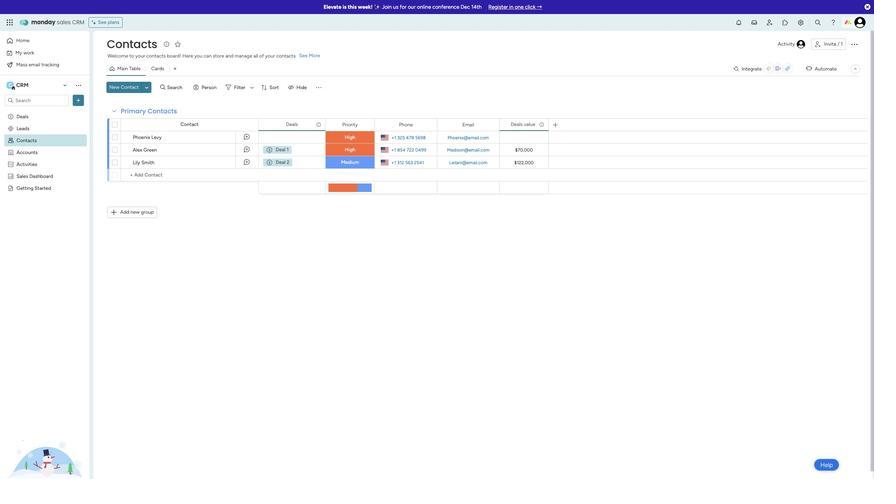 Task type: vqa. For each thing, say whether or not it's contained in the screenshot.
Table
yes



Task type: locate. For each thing, give the bounding box(es) containing it.
deals left column information image on the left top of the page
[[286, 121, 298, 127]]

1 vertical spatial high
[[345, 147, 355, 153]]

0 horizontal spatial see
[[98, 19, 106, 25]]

0 horizontal spatial options image
[[427, 119, 432, 131]]

1 +1 from the top
[[391, 135, 396, 140]]

workspace selection element
[[7, 81, 30, 90]]

2 +1 from the top
[[391, 147, 396, 153]]

home button
[[4, 35, 76, 46]]

1 horizontal spatial 1
[[841, 41, 843, 47]]

2541
[[414, 160, 424, 165]]

mass email tracking button
[[4, 59, 76, 70]]

value
[[524, 121, 536, 127]]

person
[[202, 85, 217, 90]]

Priority field
[[341, 121, 360, 129]]

see left the more
[[299, 53, 308, 59]]

public dashboard image
[[7, 173, 14, 180]]

1 vertical spatial +1
[[391, 147, 396, 153]]

person button
[[190, 82, 221, 93]]

svg image
[[266, 147, 273, 154]]

contacts up cards
[[146, 53, 166, 59]]

high up medium
[[345, 147, 355, 153]]

activity button
[[775, 39, 809, 50]]

board!
[[167, 53, 181, 59]]

deal 2 element
[[263, 158, 293, 167]]

deals left value
[[511, 121, 523, 127]]

+1
[[391, 135, 396, 140], [391, 147, 396, 153], [391, 160, 396, 165]]

+1 left 854
[[391, 147, 396, 153]]

see plans
[[98, 19, 119, 25]]

contacts up accounts
[[17, 137, 37, 143]]

options image right value
[[539, 119, 544, 131]]

/
[[838, 41, 840, 47]]

0499
[[415, 147, 426, 153]]

0 vertical spatial +1
[[391, 135, 396, 140]]

welcome
[[108, 53, 128, 59]]

workspace image
[[7, 82, 14, 89]]

1 vertical spatial contacts
[[148, 107, 177, 116]]

monday sales crm
[[31, 18, 84, 26]]

options image right priority field
[[365, 119, 370, 131]]

2 high from the top
[[345, 147, 355, 153]]

1 horizontal spatial contacts
[[276, 53, 296, 59]]

see more link
[[298, 52, 321, 59]]

deal left 2
[[276, 160, 286, 166]]

+1 for lily smith
[[391, 160, 396, 165]]

+1 left 325
[[391, 135, 396, 140]]

2 contacts from the left
[[276, 53, 296, 59]]

Primary Contacts field
[[119, 107, 179, 116]]

madison@email.com
[[447, 147, 490, 153]]

option
[[0, 110, 90, 112]]

help image
[[830, 19, 837, 26]]

0 vertical spatial see
[[98, 19, 106, 25]]

1 horizontal spatial options image
[[489, 119, 494, 131]]

contacts inside list box
[[17, 137, 37, 143]]

1 vertical spatial see
[[299, 53, 308, 59]]

my
[[15, 50, 22, 56]]

options image right phone "field" on the left of page
[[427, 119, 432, 131]]

is
[[343, 4, 347, 10]]

0 horizontal spatial your
[[135, 53, 145, 59]]

sales
[[17, 173, 28, 179]]

+1 inside +1 312 563 2541 link
[[391, 160, 396, 165]]

0 horizontal spatial crm
[[16, 82, 29, 89]]

1 horizontal spatial your
[[265, 53, 275, 59]]

new
[[109, 84, 120, 90]]

hide button
[[285, 82, 311, 93]]

+1 854 722 0499 link
[[389, 146, 426, 154]]

phone
[[399, 122, 413, 128]]

Phone field
[[397, 121, 415, 129]]

see plans button
[[89, 17, 122, 28]]

phoenix levy
[[133, 135, 162, 141]]

1 horizontal spatial contact
[[181, 122, 199, 128]]

✨
[[374, 4, 381, 10]]

deals
[[17, 113, 28, 119], [286, 121, 298, 127], [511, 121, 523, 127]]

main
[[117, 66, 128, 72]]

2 vertical spatial contacts
[[17, 137, 37, 143]]

dashboard
[[29, 173, 53, 179]]

Search field
[[165, 83, 186, 92]]

deal for deal 1
[[276, 147, 286, 153]]

1 vertical spatial deal
[[276, 160, 286, 166]]

0 horizontal spatial deals
[[17, 113, 28, 119]]

lottie animation element
[[0, 409, 90, 480]]

mass email tracking
[[16, 62, 59, 68]]

1 inside deal 1 element
[[287, 147, 289, 153]]

1 horizontal spatial crm
[[72, 18, 84, 26]]

1 up 2
[[287, 147, 289, 153]]

cards
[[151, 66, 164, 72]]

+1 325 478 5698 link
[[389, 133, 426, 142]]

0 vertical spatial high
[[345, 135, 355, 141]]

0 horizontal spatial contacts
[[146, 53, 166, 59]]

1 vertical spatial contact
[[181, 122, 199, 128]]

contacts down v2 search icon
[[148, 107, 177, 116]]

of
[[259, 53, 264, 59]]

crm right sales
[[72, 18, 84, 26]]

1 your from the left
[[135, 53, 145, 59]]

list box containing deals
[[0, 109, 90, 289]]

arrow down image
[[248, 83, 256, 92]]

deal right svg image
[[276, 147, 286, 153]]

+1 for alex green
[[391, 147, 396, 153]]

group
[[141, 209, 154, 215]]

1 vertical spatial 1
[[287, 147, 289, 153]]

1 vertical spatial crm
[[16, 82, 29, 89]]

0 vertical spatial contact
[[121, 84, 139, 90]]

1 right /
[[841, 41, 843, 47]]

see
[[98, 19, 106, 25], [299, 53, 308, 59]]

$70,000
[[515, 147, 533, 153]]

see left the plans
[[98, 19, 106, 25]]

deal 1
[[276, 147, 289, 153]]

online
[[417, 4, 431, 10]]

lottie animation image
[[0, 409, 90, 480]]

your
[[135, 53, 145, 59], [265, 53, 275, 59]]

1 horizontal spatial see
[[299, 53, 308, 59]]

2
[[287, 160, 289, 166]]

sales dashboard
[[17, 173, 53, 179]]

0 vertical spatial deal
[[276, 147, 286, 153]]

1 deal from the top
[[276, 147, 286, 153]]

register
[[489, 4, 508, 10]]

your right "to"
[[135, 53, 145, 59]]

0 horizontal spatial contact
[[121, 84, 139, 90]]

high for phoenix levy
[[345, 135, 355, 141]]

Deals field
[[284, 121, 300, 128]]

+1 inside +1 854 722 0499 link
[[391, 147, 396, 153]]

alex green
[[133, 147, 157, 153]]

my work button
[[4, 47, 76, 59]]

public board image
[[7, 185, 14, 192]]

list box
[[0, 109, 90, 289]]

collapse board header image
[[853, 66, 858, 72]]

contacts up "to"
[[107, 36, 157, 52]]

deal for deal 2
[[276, 160, 286, 166]]

crm inside workspace selection element
[[16, 82, 29, 89]]

your right of
[[265, 53, 275, 59]]

0 vertical spatial 1
[[841, 41, 843, 47]]

1
[[841, 41, 843, 47], [287, 147, 289, 153]]

2 deal from the top
[[276, 160, 286, 166]]

apps image
[[782, 19, 789, 26]]

new contact
[[109, 84, 139, 90]]

activities
[[17, 161, 37, 167]]

2 horizontal spatial deals
[[511, 121, 523, 127]]

hide
[[296, 85, 307, 90]]

options image right email field
[[489, 119, 494, 131]]

priority
[[342, 122, 358, 128]]

contacts
[[146, 53, 166, 59], [276, 53, 296, 59]]

contacts left see more link at the left of page
[[276, 53, 296, 59]]

options image
[[850, 40, 859, 48], [75, 97, 82, 104], [316, 119, 320, 131], [365, 119, 370, 131]]

manage
[[235, 53, 252, 59]]

invite
[[824, 41, 837, 47]]

contacts
[[107, 36, 157, 52], [148, 107, 177, 116], [17, 137, 37, 143]]

activity
[[778, 41, 795, 47]]

autopilot image
[[806, 64, 812, 73]]

add new group button
[[107, 207, 157, 218]]

contact inside button
[[121, 84, 139, 90]]

madison@email.com link
[[446, 147, 491, 153]]

2 vertical spatial +1
[[391, 160, 396, 165]]

cards button
[[146, 63, 169, 74]]

1 high from the top
[[345, 135, 355, 141]]

in
[[509, 4, 514, 10]]

options image
[[539, 119, 544, 131], [427, 119, 432, 131], [489, 119, 494, 131]]

+1 left 312
[[391, 160, 396, 165]]

+1 325 478 5698
[[391, 135, 426, 140]]

options image for email
[[489, 119, 494, 131]]

options image right deals field
[[316, 119, 320, 131]]

Email field
[[461, 121, 476, 129]]

deals up "leads"
[[17, 113, 28, 119]]

1 horizontal spatial deals
[[286, 121, 298, 127]]

home
[[16, 38, 30, 44]]

crm right workspace icon
[[16, 82, 29, 89]]

tracking
[[41, 62, 59, 68]]

leilani@email.com
[[449, 160, 487, 165]]

workspace options image
[[75, 82, 82, 89]]

3 +1 from the top
[[391, 160, 396, 165]]

welcome to your contacts board! here you can store and manage all of your contacts see more
[[108, 53, 320, 59]]

high down priority field
[[345, 135, 355, 141]]

0 horizontal spatial 1
[[287, 147, 289, 153]]



Task type: describe. For each thing, give the bounding box(es) containing it.
register in one click →
[[489, 4, 542, 10]]

emails settings image
[[797, 19, 804, 26]]

add
[[120, 209, 129, 215]]

plans
[[108, 19, 119, 25]]

monday
[[31, 18, 55, 26]]

click
[[525, 4, 536, 10]]

deal 2
[[276, 160, 289, 166]]

store
[[213, 53, 224, 59]]

add view image
[[174, 66, 176, 72]]

invite / 1
[[824, 41, 843, 47]]

2 horizontal spatial options image
[[539, 119, 544, 131]]

312
[[397, 160, 404, 165]]

getting started
[[17, 185, 51, 191]]

14th
[[471, 4, 482, 10]]

this
[[348, 4, 357, 10]]

one
[[515, 4, 524, 10]]

select product image
[[6, 19, 13, 26]]

can
[[204, 53, 212, 59]]

here
[[182, 53, 193, 59]]

0 vertical spatial contacts
[[107, 36, 157, 52]]

medium
[[341, 160, 359, 166]]

325
[[397, 135, 405, 140]]

inbox image
[[751, 19, 758, 26]]

5698
[[415, 135, 426, 140]]

levy
[[151, 135, 162, 141]]

and
[[225, 53, 234, 59]]

phoenix@email.com
[[448, 135, 489, 140]]

lily smith
[[133, 160, 154, 166]]

see inside button
[[98, 19, 106, 25]]

angle down image
[[145, 85, 148, 90]]

1 inside invite / 1 button
[[841, 41, 843, 47]]

elevate is this week! ✨ join us for our online conference dec 14th
[[324, 4, 482, 10]]

563
[[405, 160, 413, 165]]

accounts
[[17, 149, 38, 155]]

show board description image
[[162, 41, 171, 48]]

+ Add Contact text field
[[124, 171, 255, 180]]

contacts inside primary contacts field
[[148, 107, 177, 116]]

options image down workspace options icon
[[75, 97, 82, 104]]

green
[[143, 147, 157, 153]]

Contacts field
[[105, 36, 159, 52]]

722
[[407, 147, 414, 153]]

automate
[[815, 66, 837, 72]]

deals value
[[511, 121, 536, 127]]

phoenix
[[133, 135, 150, 141]]

menu image
[[315, 84, 322, 91]]

c
[[8, 82, 12, 88]]

leilani@email.com link
[[448, 160, 489, 165]]

svg image
[[266, 159, 273, 166]]

week!
[[358, 4, 373, 10]]

Deals value field
[[509, 121, 537, 128]]

started
[[35, 185, 51, 191]]

for
[[400, 4, 407, 10]]

smith
[[141, 160, 154, 166]]

table
[[129, 66, 141, 72]]

+1 312 563 2541
[[391, 160, 424, 165]]

1 contacts from the left
[[146, 53, 166, 59]]

christina overa image
[[855, 17, 866, 28]]

dapulse integrations image
[[734, 66, 739, 72]]

more
[[309, 53, 320, 59]]

all
[[253, 53, 258, 59]]

main table
[[117, 66, 141, 72]]

add new group
[[120, 209, 154, 215]]

filter button
[[223, 82, 256, 93]]

options image for phone
[[427, 119, 432, 131]]

integrate
[[742, 66, 762, 72]]

conference
[[432, 4, 459, 10]]

leads
[[17, 125, 29, 131]]

add to favorites image
[[174, 41, 181, 48]]

0 vertical spatial crm
[[72, 18, 84, 26]]

us
[[393, 4, 399, 10]]

alex
[[133, 147, 142, 153]]

join
[[382, 4, 392, 10]]

column information image
[[316, 122, 322, 127]]

invite members image
[[766, 19, 773, 26]]

work
[[23, 50, 34, 56]]

sales
[[57, 18, 71, 26]]

sort button
[[258, 82, 283, 93]]

invite / 1 button
[[811, 39, 846, 50]]

options image right /
[[850, 40, 859, 48]]

column information image
[[539, 122, 545, 127]]

register in one click → link
[[489, 4, 542, 10]]

2 your from the left
[[265, 53, 275, 59]]

high for alex green
[[345, 147, 355, 153]]

email
[[29, 62, 40, 68]]

see inside welcome to your contacts board! here you can store and manage all of your contacts see more
[[299, 53, 308, 59]]

deal 1 element
[[263, 146, 292, 154]]

to
[[129, 53, 134, 59]]

+1 312 563 2541 link
[[389, 158, 424, 167]]

filter
[[234, 85, 245, 90]]

+1 inside +1 325 478 5698 link
[[391, 135, 396, 140]]

v2 search image
[[160, 84, 165, 91]]

elevate
[[324, 4, 341, 10]]

notifications image
[[735, 19, 742, 26]]

email
[[462, 122, 474, 128]]

new
[[130, 209, 140, 215]]

+1 854 722 0499
[[391, 147, 426, 153]]

854
[[397, 147, 406, 153]]

my work
[[15, 50, 34, 56]]

main table button
[[106, 63, 146, 74]]

Search in workspace field
[[15, 96, 59, 105]]

help
[[821, 462, 833, 469]]

deals inside list box
[[17, 113, 28, 119]]

search everything image
[[815, 19, 822, 26]]

primary
[[121, 107, 146, 116]]



